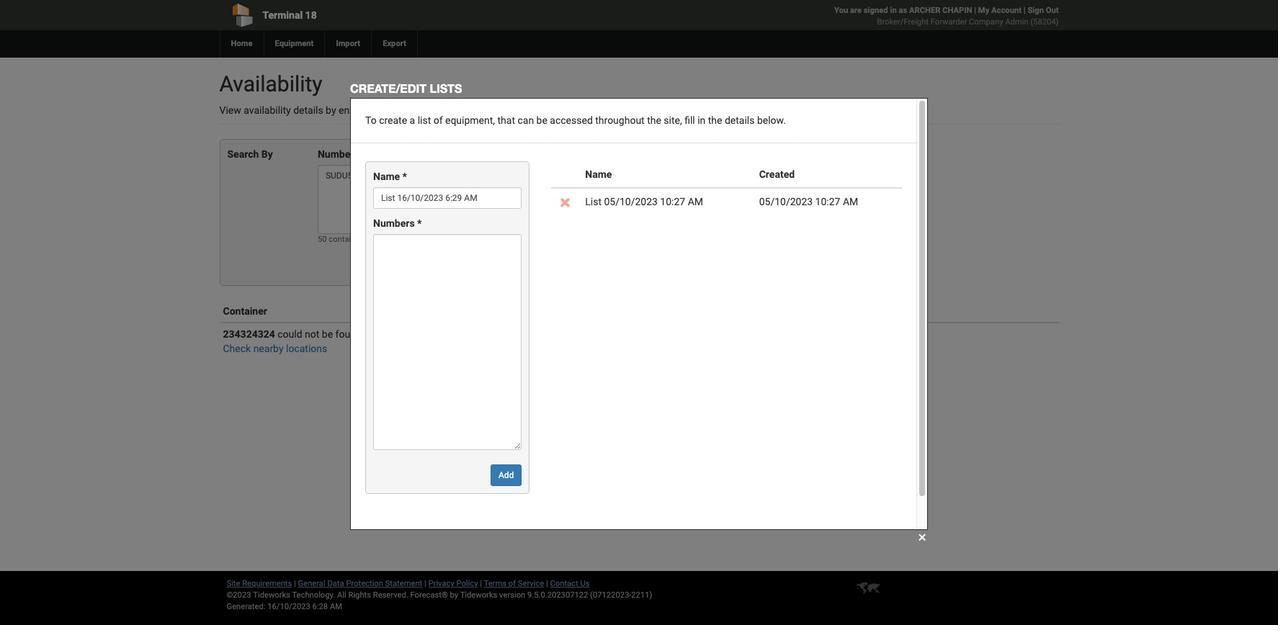 Task type: describe. For each thing, give the bounding box(es) containing it.
technology.
[[292, 591, 335, 600]]

0 vertical spatial of
[[576, 104, 585, 116]]

company
[[969, 17, 1003, 27]]

as
[[899, 6, 907, 15]]

container
[[417, 104, 459, 116]]

0 vertical spatial 50
[[403, 104, 414, 116]]

my account link
[[978, 6, 1022, 15]]

234324324 could not be found check nearby locations
[[223, 329, 361, 354]]

forwarder
[[931, 17, 967, 27]]

check nearby locations link
[[223, 343, 327, 354]]

search
[[227, 148, 259, 160]]

nearby
[[253, 343, 284, 354]]

| up tideworks
[[480, 579, 482, 589]]

terms
[[484, 579, 507, 589]]

check
[[223, 343, 251, 354]]

by inside the site requirements | general data protection statement | privacy policy | terms of service | contact us ©2023 tideworks technology. all rights reserved. forecast® by tideworks version 9.5.0.202307122 (07122023-2211) generated: 16/10/2023 6:28 am
[[450, 591, 458, 600]]

bill
[[561, 104, 574, 116]]

signed
[[864, 6, 888, 15]]

up
[[378, 104, 389, 116]]

Number text field
[[318, 165, 477, 234]]

site requirements | general data protection statement | privacy policy | terms of service | contact us ©2023 tideworks technology. all rights reserved. forecast® by tideworks version 9.5.0.202307122 (07122023-2211) generated: 16/10/2023 6:28 am
[[227, 579, 652, 612]]

policy
[[456, 579, 478, 589]]

my
[[978, 6, 989, 15]]

equipment
[[275, 39, 314, 48]]

terminal 18
[[263, 9, 317, 21]]

numbers
[[461, 104, 501, 116]]

reserved.
[[373, 591, 408, 600]]

create/edit lists
[[350, 81, 462, 95]]

(58204)
[[1031, 17, 1059, 27]]

data
[[327, 579, 344, 589]]

| up forecast®
[[424, 579, 426, 589]]

2 horizontal spatial by
[[548, 104, 558, 116]]

50 containers max
[[318, 235, 384, 244]]

containers
[[329, 235, 367, 244]]

out
[[1046, 6, 1059, 15]]

6:28
[[312, 602, 328, 612]]

generated:
[[227, 602, 265, 612]]

(07122023-
[[590, 591, 631, 600]]

chapin
[[942, 6, 972, 15]]

terminal 18 link
[[219, 0, 557, 30]]

archer
[[909, 6, 940, 15]]

to
[[391, 104, 400, 116]]

| left sign
[[1024, 6, 1026, 15]]

general data protection statement link
[[298, 579, 422, 589]]

not
[[305, 329, 319, 340]]

18
[[305, 9, 317, 21]]

service
[[518, 579, 544, 589]]



Task type: vqa. For each thing, say whether or not it's contained in the screenshot.
To on the top left of page
yes



Task type: locate. For each thing, give the bounding box(es) containing it.
details
[[293, 104, 323, 116]]

found
[[335, 329, 361, 340]]

of inside the site requirements | general data protection statement | privacy policy | terms of service | contact us ©2023 tideworks technology. all rights reserved. forecast® by tideworks version 9.5.0.202307122 (07122023-2211) generated: 16/10/2023 6:28 am
[[508, 579, 516, 589]]

information
[[866, 305, 919, 317]]

us
[[580, 579, 590, 589]]

by right details
[[326, 104, 336, 116]]

container
[[223, 305, 267, 317]]

contact us link
[[550, 579, 590, 589]]

contact
[[550, 579, 578, 589]]

additional
[[817, 305, 864, 317]]

2211)
[[631, 591, 652, 600]]

additional information
[[817, 305, 919, 317]]

of right bill
[[576, 104, 585, 116]]

site requirements link
[[227, 579, 292, 589]]

1 vertical spatial of
[[508, 579, 516, 589]]

admin
[[1005, 17, 1029, 27]]

privacy policy link
[[428, 579, 478, 589]]

by
[[261, 148, 273, 160]]

export link
[[371, 30, 417, 58]]

16/10/2023
[[267, 602, 310, 612]]

be
[[322, 329, 333, 340]]

max
[[369, 235, 384, 244]]

234324324
[[223, 329, 275, 340]]

search
[[515, 104, 545, 116]]

equipment link
[[263, 30, 324, 58]]

terminal
[[263, 9, 303, 21]]

tideworks
[[460, 591, 497, 600]]

50
[[403, 104, 414, 116], [318, 235, 327, 244]]

sign
[[1028, 6, 1044, 15]]

view
[[219, 104, 241, 116]]

9.5.0.202307122
[[527, 591, 588, 600]]

broker/freight
[[877, 17, 929, 27]]

protection
[[346, 579, 383, 589]]

home
[[231, 39, 253, 48]]

sign out link
[[1028, 6, 1059, 15]]

export
[[383, 39, 406, 48]]

lists
[[430, 81, 462, 95]]

by down "privacy policy" link
[[450, 591, 458, 600]]

0 horizontal spatial 50
[[318, 235, 327, 244]]

lading.
[[588, 104, 618, 116]]

in
[[890, 6, 897, 15]]

home link
[[219, 30, 263, 58]]

of
[[576, 104, 585, 116], [508, 579, 516, 589]]

requirements
[[242, 579, 292, 589]]

|
[[974, 6, 976, 15], [1024, 6, 1026, 15], [294, 579, 296, 589], [424, 579, 426, 589], [480, 579, 482, 589], [546, 579, 548, 589]]

number
[[318, 148, 354, 160]]

by left bill
[[548, 104, 558, 116]]

are
[[850, 6, 862, 15]]

| up the 9.5.0.202307122
[[546, 579, 548, 589]]

50 right "to"
[[403, 104, 414, 116]]

search by
[[227, 148, 273, 160]]

all
[[337, 591, 346, 600]]

1 horizontal spatial 50
[[403, 104, 414, 116]]

import
[[336, 39, 360, 48]]

am
[[330, 602, 342, 612]]

entering
[[339, 104, 375, 116]]

could
[[278, 329, 302, 340]]

©2023 tideworks
[[227, 591, 290, 600]]

you are signed in as archer chapin | my account | sign out broker/freight forwarder company admin (58204)
[[834, 6, 1059, 27]]

site
[[227, 579, 240, 589]]

privacy
[[428, 579, 454, 589]]

| left general
[[294, 579, 296, 589]]

account
[[991, 6, 1022, 15]]

0 horizontal spatial by
[[326, 104, 336, 116]]

create/edit
[[350, 81, 427, 95]]

1 vertical spatial 50
[[318, 235, 327, 244]]

by
[[326, 104, 336, 116], [548, 104, 558, 116], [450, 591, 458, 600]]

50 left containers
[[318, 235, 327, 244]]

0 horizontal spatial of
[[508, 579, 516, 589]]

availability
[[244, 104, 291, 116]]

| left my
[[974, 6, 976, 15]]

import link
[[324, 30, 371, 58]]

you
[[834, 6, 848, 15]]

general
[[298, 579, 325, 589]]

of up version
[[508, 579, 516, 589]]

rights
[[348, 591, 371, 600]]

version
[[499, 591, 525, 600]]

forecast®
[[410, 591, 448, 600]]

statement
[[385, 579, 422, 589]]

1 horizontal spatial of
[[576, 104, 585, 116]]

1 horizontal spatial by
[[450, 591, 458, 600]]

or
[[503, 104, 513, 116]]

locations
[[286, 343, 327, 354]]

terms of service link
[[484, 579, 544, 589]]

view availability details by entering up to 50 container numbers or search by bill of lading.
[[219, 104, 618, 116]]



